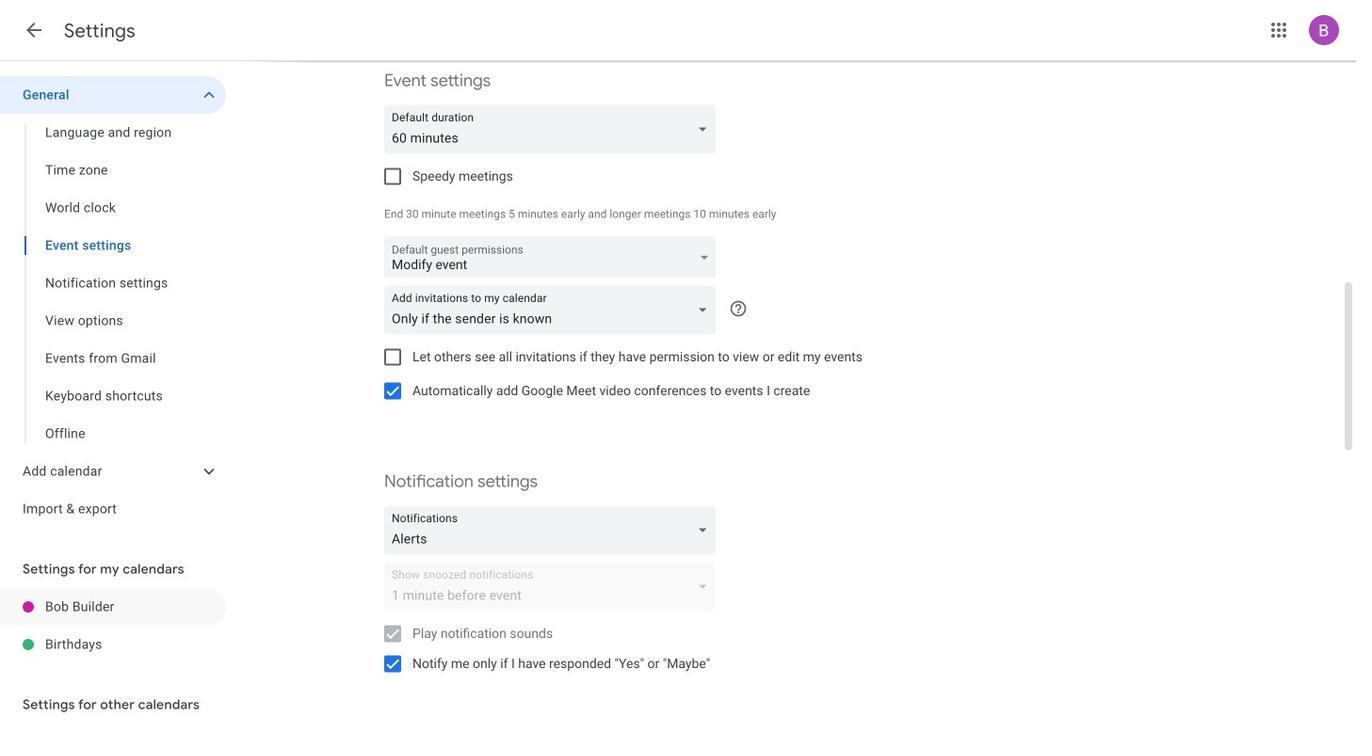 Task type: describe. For each thing, give the bounding box(es) containing it.
general tree item
[[0, 76, 226, 114]]

birthdays tree item
[[0, 626, 226, 664]]



Task type: vqa. For each thing, say whether or not it's contained in the screenshot.
12 element
no



Task type: locate. For each thing, give the bounding box(es) containing it.
go back image
[[23, 19, 45, 41]]

0 vertical spatial tree
[[0, 76, 226, 528]]

heading
[[64, 19, 135, 43]]

2 tree from the top
[[0, 589, 226, 664]]

1 tree from the top
[[0, 76, 226, 528]]

bob builder tree item
[[0, 589, 226, 626]]

tree
[[0, 76, 226, 528], [0, 589, 226, 664]]

1 vertical spatial tree
[[0, 589, 226, 664]]

None field
[[384, 105, 723, 153], [384, 285, 723, 334], [384, 506, 723, 555], [384, 105, 723, 153], [384, 285, 723, 334], [384, 506, 723, 555]]

group
[[0, 114, 226, 453]]



